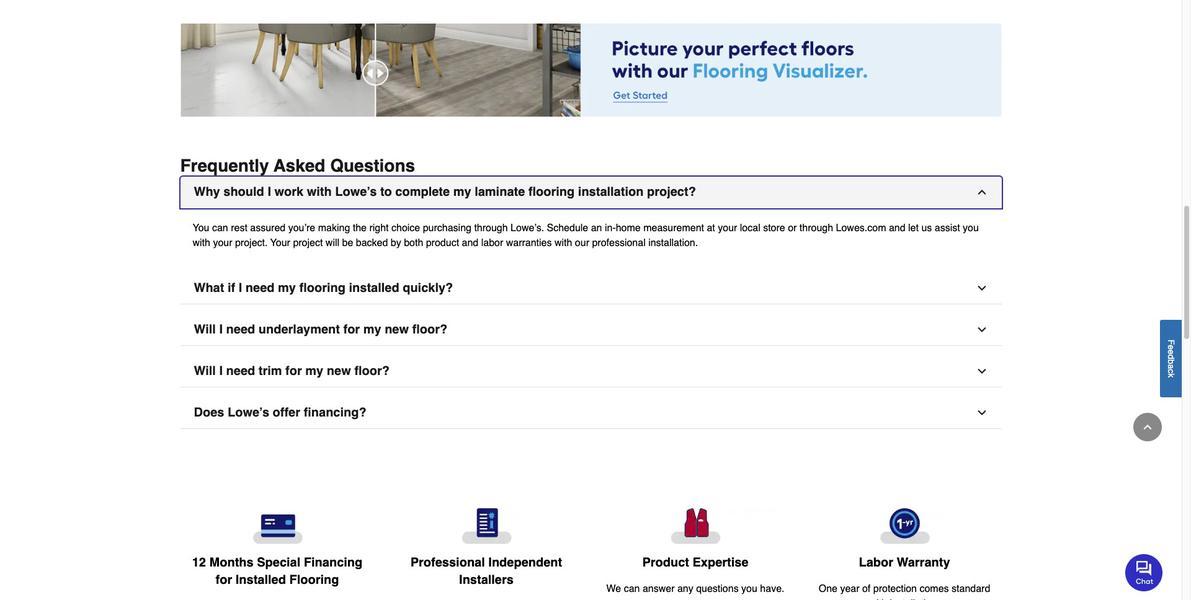 Task type: vqa. For each thing, say whether or not it's contained in the screenshot.
the topmost Get
no



Task type: locate. For each thing, give the bounding box(es) containing it.
your
[[718, 223, 738, 234], [213, 237, 232, 249]]

store
[[763, 223, 786, 234]]

both
[[404, 237, 423, 249]]

i
[[268, 185, 271, 199], [239, 281, 242, 295], [219, 323, 223, 337], [219, 364, 223, 378]]

need inside button
[[226, 364, 255, 378]]

standard
[[952, 584, 991, 595]]

financing
[[304, 556, 363, 570]]

for down installed
[[344, 323, 360, 337]]

1 horizontal spatial you
[[963, 223, 979, 234]]

0 horizontal spatial for
[[216, 573, 232, 588]]

product
[[643, 556, 690, 570]]

2 e from the top
[[1167, 350, 1177, 355]]

you can rest assured you're making the right choice purchasing through lowe's. schedule an in-home measurement at your local store or through lowes.com and let us assist you with your project. your project will be backed by both product and labor warranties with our professional installation.
[[193, 223, 979, 249]]

floor? up financing?
[[355, 364, 390, 378]]

1 horizontal spatial flooring
[[529, 185, 575, 199]]

protection
[[874, 584, 917, 595]]

backed
[[356, 237, 388, 249]]

for
[[344, 323, 360, 337], [286, 364, 302, 378], [216, 573, 232, 588]]

new for will i need underlayment for my new floor?
[[385, 323, 409, 337]]

f e e d b a c k
[[1167, 340, 1177, 378]]

home
[[616, 223, 641, 234]]

chevron down image inside what if i need my flooring installed quickly? button
[[976, 282, 988, 295]]

labor
[[481, 237, 504, 249]]

for inside 12 months special financing for installed flooring
[[216, 573, 232, 588]]

2 vertical spatial need
[[226, 364, 255, 378]]

chat invite button image
[[1126, 554, 1164, 592]]

installation. down protection
[[890, 599, 940, 601]]

1 horizontal spatial new
[[385, 323, 409, 337]]

2 horizontal spatial for
[[344, 323, 360, 337]]

lowe's left to
[[335, 185, 377, 199]]

chevron down image
[[976, 282, 988, 295], [976, 324, 988, 336], [976, 365, 988, 378], [976, 407, 988, 419]]

1 vertical spatial new
[[327, 364, 351, 378]]

flooring
[[529, 185, 575, 199], [299, 281, 346, 295]]

and left let
[[889, 223, 906, 234]]

will up does
[[194, 364, 216, 378]]

need right if
[[246, 281, 275, 295]]

let
[[909, 223, 919, 234]]

one
[[819, 584, 838, 595]]

what if i need my flooring installed quickly?
[[194, 281, 453, 295]]

with down of
[[870, 599, 888, 601]]

chevron down image inside does lowe's offer financing? button
[[976, 407, 988, 419]]

d
[[1167, 355, 1177, 360]]

need for underlayment
[[226, 323, 255, 337]]

can
[[212, 223, 228, 234], [624, 584, 640, 595]]

1 horizontal spatial floor?
[[412, 323, 448, 337]]

will inside button
[[194, 323, 216, 337]]

new inside button
[[385, 323, 409, 337]]

your down the rest
[[213, 237, 232, 249]]

1 chevron down image from the top
[[976, 282, 988, 295]]

and left labor
[[462, 237, 479, 249]]

0 horizontal spatial can
[[212, 223, 228, 234]]

what
[[194, 281, 224, 295]]

installation. down measurement at the right
[[649, 237, 698, 249]]

0 vertical spatial flooring
[[529, 185, 575, 199]]

my down will i need underlayment for my new floor?
[[306, 364, 324, 378]]

an
[[591, 223, 602, 234]]

2 vertical spatial for
[[216, 573, 232, 588]]

for inside button
[[344, 323, 360, 337]]

1 vertical spatial and
[[462, 237, 479, 249]]

for down months
[[216, 573, 232, 588]]

installers
[[459, 573, 514, 588]]

work
[[275, 185, 304, 199]]

a dark blue credit card icon. image
[[183, 509, 372, 545]]

1 vertical spatial floor?
[[355, 364, 390, 378]]

1 vertical spatial lowe's
[[228, 406, 269, 420]]

professional
[[411, 556, 485, 570]]

0 vertical spatial can
[[212, 223, 228, 234]]

chevron down image inside will i need underlayment for my new floor? button
[[976, 324, 988, 336]]

12 months special financing for installed flooring
[[192, 556, 363, 588]]

will for will i need underlayment for my new floor?
[[194, 323, 216, 337]]

i right if
[[239, 281, 242, 295]]

through
[[474, 223, 508, 234], [800, 223, 834, 234]]

new down installed
[[385, 323, 409, 337]]

any
[[678, 584, 694, 595]]

1 vertical spatial can
[[624, 584, 640, 595]]

new up financing?
[[327, 364, 351, 378]]

0 horizontal spatial your
[[213, 237, 232, 249]]

1 horizontal spatial your
[[718, 223, 738, 234]]

underlayment
[[259, 323, 340, 337]]

months
[[210, 556, 254, 570]]

will inside button
[[194, 364, 216, 378]]

floor? inside will i need underlayment for my new floor? button
[[412, 323, 448, 337]]

0 vertical spatial will
[[194, 323, 216, 337]]

with
[[307, 185, 332, 199], [193, 237, 210, 249], [555, 237, 572, 249], [870, 599, 888, 601]]

will i need trim for my new floor?
[[194, 364, 390, 378]]

1 vertical spatial installation.
[[890, 599, 940, 601]]

3 chevron down image from the top
[[976, 365, 988, 378]]

floor?
[[412, 323, 448, 337], [355, 364, 390, 378]]

can for professional independent installers
[[212, 223, 228, 234]]

independent
[[489, 556, 562, 570]]

0 vertical spatial floor?
[[412, 323, 448, 337]]

our
[[575, 237, 590, 249]]

new for will i need trim for my new floor?
[[327, 364, 351, 378]]

new
[[385, 323, 409, 337], [327, 364, 351, 378]]

your right at
[[718, 223, 738, 234]]

need down if
[[226, 323, 255, 337]]

trim
[[259, 364, 282, 378]]

warranties
[[506, 237, 552, 249]]

chevron down image inside will i need trim for my new floor? button
[[976, 365, 988, 378]]

with right work
[[307, 185, 332, 199]]

can left the rest
[[212, 223, 228, 234]]

1 horizontal spatial installation.
[[890, 599, 940, 601]]

0 horizontal spatial installation.
[[649, 237, 698, 249]]

for for underlayment
[[344, 323, 360, 337]]

at
[[707, 223, 715, 234]]

1 vertical spatial flooring
[[299, 281, 346, 295]]

my inside button
[[306, 364, 324, 378]]

e up b
[[1167, 350, 1177, 355]]

floor? down quickly?
[[412, 323, 448, 337]]

installation. inside "one year of protection comes standard with installation."
[[890, 599, 940, 601]]

1 vertical spatial for
[[286, 364, 302, 378]]

1 vertical spatial need
[[226, 323, 255, 337]]

special
[[257, 556, 301, 570]]

will i need underlayment for my new floor? button
[[180, 314, 1002, 346]]

need left trim
[[226, 364, 255, 378]]

my
[[453, 185, 471, 199], [278, 281, 296, 295], [364, 323, 381, 337], [306, 364, 324, 378]]

0 horizontal spatial floor?
[[355, 364, 390, 378]]

comes
[[920, 584, 949, 595]]

project?
[[647, 185, 696, 199]]

chevron down image for will i need trim for my new floor?
[[976, 365, 988, 378]]

0 horizontal spatial flooring
[[299, 281, 346, 295]]

does lowe's offer financing?
[[194, 406, 367, 420]]

need inside button
[[226, 323, 255, 337]]

flooring
[[290, 573, 339, 588]]

through up labor
[[474, 223, 508, 234]]

0 horizontal spatial lowe's
[[228, 406, 269, 420]]

questions
[[696, 584, 739, 595]]

for right trim
[[286, 364, 302, 378]]

4 chevron down image from the top
[[976, 407, 988, 419]]

0 horizontal spatial you
[[742, 584, 758, 595]]

0 vertical spatial and
[[889, 223, 906, 234]]

will down what
[[194, 323, 216, 337]]

2 chevron down image from the top
[[976, 324, 988, 336]]

1 horizontal spatial can
[[624, 584, 640, 595]]

lowes.com
[[836, 223, 887, 234]]

floor? inside will i need trim for my new floor? button
[[355, 364, 390, 378]]

questions
[[330, 156, 415, 175]]

0 vertical spatial you
[[963, 223, 979, 234]]

installation
[[578, 185, 644, 199]]

0 vertical spatial need
[[246, 281, 275, 295]]

e
[[1167, 345, 1177, 350], [1167, 350, 1177, 355]]

1 vertical spatial will
[[194, 364, 216, 378]]

lowe's
[[335, 185, 377, 199], [228, 406, 269, 420]]

need
[[246, 281, 275, 295], [226, 323, 255, 337], [226, 364, 255, 378]]

0 horizontal spatial new
[[327, 364, 351, 378]]

e up d
[[1167, 345, 1177, 350]]

f
[[1167, 340, 1177, 345]]

floor? for will i need trim for my new floor?
[[355, 364, 390, 378]]

i left work
[[268, 185, 271, 199]]

picture your perfect floors with our flooring visualizer. get started. image
[[180, 24, 1002, 117]]

warranty
[[897, 556, 951, 570]]

can inside you can rest assured you're making the right choice purchasing through lowe's. schedule an in-home measurement at your local store or through lowes.com and let us assist you with your project. your project will be backed by both product and labor warranties with our professional installation.
[[212, 223, 228, 234]]

lowe's left offer
[[228, 406, 269, 420]]

1 horizontal spatial through
[[800, 223, 834, 234]]

you right assist
[[963, 223, 979, 234]]

why
[[194, 185, 220, 199]]

0 vertical spatial new
[[385, 323, 409, 337]]

with down "schedule"
[[555, 237, 572, 249]]

answer
[[643, 584, 675, 595]]

will
[[194, 323, 216, 337], [194, 364, 216, 378]]

local
[[740, 223, 761, 234]]

product
[[426, 237, 459, 249]]

can right we
[[624, 584, 640, 595]]

i up does
[[219, 364, 223, 378]]

0 horizontal spatial through
[[474, 223, 508, 234]]

flooring up will i need underlayment for my new floor?
[[299, 281, 346, 295]]

can for one year of protection comes standard with installation.
[[624, 584, 640, 595]]

0 vertical spatial lowe's
[[335, 185, 377, 199]]

through right or
[[800, 223, 834, 234]]

what if i need my flooring installed quickly? button
[[180, 273, 1002, 305]]

0 horizontal spatial and
[[462, 237, 479, 249]]

the
[[353, 223, 367, 234]]

flooring up "schedule"
[[529, 185, 575, 199]]

right
[[370, 223, 389, 234]]

1 horizontal spatial lowe's
[[335, 185, 377, 199]]

2 will from the top
[[194, 364, 216, 378]]

we
[[607, 584, 621, 595]]

i inside button
[[239, 281, 242, 295]]

floor? for will i need underlayment for my new floor?
[[412, 323, 448, 337]]

new inside button
[[327, 364, 351, 378]]

0 vertical spatial for
[[344, 323, 360, 337]]

rest
[[231, 223, 248, 234]]

f e e d b a c k button
[[1161, 320, 1182, 398]]

for for trim
[[286, 364, 302, 378]]

for inside button
[[286, 364, 302, 378]]

0 vertical spatial installation.
[[649, 237, 698, 249]]

my up underlayment
[[278, 281, 296, 295]]

you left 'have.'
[[742, 584, 758, 595]]

1 horizontal spatial for
[[286, 364, 302, 378]]

1 will from the top
[[194, 323, 216, 337]]

a blue 1-year labor warranty icon. image
[[810, 509, 1000, 545]]

need inside button
[[246, 281, 275, 295]]



Task type: describe. For each thing, give the bounding box(es) containing it.
by
[[391, 237, 401, 249]]

chevron down image for what if i need my flooring installed quickly?
[[976, 282, 988, 295]]

professional independent installers
[[411, 556, 562, 588]]

1 horizontal spatial and
[[889, 223, 906, 234]]

quickly?
[[403, 281, 453, 295]]

you're
[[288, 223, 315, 234]]

with down you
[[193, 237, 210, 249]]

have.
[[761, 584, 785, 595]]

we can answer any questions you have.
[[607, 584, 785, 595]]

measurement
[[644, 223, 704, 234]]

will i need underlayment for my new floor?
[[194, 323, 448, 337]]

choice
[[392, 223, 420, 234]]

12
[[192, 556, 206, 570]]

assist
[[935, 223, 961, 234]]

2 through from the left
[[800, 223, 834, 234]]

will
[[326, 237, 340, 249]]

for for financing
[[216, 573, 232, 588]]

b
[[1167, 360, 1177, 364]]

k
[[1167, 374, 1177, 378]]

installed
[[236, 573, 286, 588]]

financing?
[[304, 406, 367, 420]]

frequently
[[180, 156, 269, 175]]

should
[[224, 185, 264, 199]]

expertise
[[693, 556, 749, 570]]

laminate
[[475, 185, 525, 199]]

project
[[293, 237, 323, 249]]

a lowe's red vest icon. image
[[601, 509, 790, 545]]

1 e from the top
[[1167, 345, 1177, 350]]

your
[[270, 237, 290, 249]]

you
[[193, 223, 209, 234]]

my inside button
[[278, 281, 296, 295]]

be
[[342, 237, 353, 249]]

product expertise
[[643, 556, 749, 570]]

i inside button
[[219, 364, 223, 378]]

asked
[[274, 156, 325, 175]]

project.
[[235, 237, 268, 249]]

schedule
[[547, 223, 589, 234]]

c
[[1167, 369, 1177, 374]]

to
[[380, 185, 392, 199]]

complete
[[396, 185, 450, 199]]

chevron up image
[[976, 186, 988, 198]]

i down what
[[219, 323, 223, 337]]

us
[[922, 223, 932, 234]]

or
[[788, 223, 797, 234]]

making
[[318, 223, 350, 234]]

why should i work with lowe's to complete my laminate flooring installation project?
[[194, 185, 696, 199]]

if
[[228, 281, 235, 295]]

flooring inside button
[[299, 281, 346, 295]]

lowe's.
[[511, 223, 544, 234]]

1 through from the left
[[474, 223, 508, 234]]

does
[[194, 406, 224, 420]]

scroll to top element
[[1134, 413, 1162, 442]]

a
[[1167, 364, 1177, 369]]

chevron down image for will i need underlayment for my new floor?
[[976, 324, 988, 336]]

installed
[[349, 281, 399, 295]]

year
[[841, 584, 860, 595]]

1 vertical spatial you
[[742, 584, 758, 595]]

will for will i need trim for my new floor?
[[194, 364, 216, 378]]

0 vertical spatial your
[[718, 223, 738, 234]]

offer
[[273, 406, 300, 420]]

installation. inside you can rest assured you're making the right choice purchasing through lowe's. schedule an in-home measurement at your local store or through lowes.com and let us assist you with your project. your project will be backed by both product and labor warranties with our professional installation.
[[649, 237, 698, 249]]

labor
[[859, 556, 894, 570]]

professional
[[592, 237, 646, 249]]

does lowe's offer financing? button
[[180, 398, 1002, 429]]

why should i work with lowe's to complete my laminate flooring installation project? button
[[180, 177, 1002, 208]]

you inside you can rest assured you're making the right choice purchasing through lowe's. schedule an in-home measurement at your local store or through lowes.com and let us assist you with your project. your project will be backed by both product and labor warranties with our professional installation.
[[963, 223, 979, 234]]

1 vertical spatial your
[[213, 237, 232, 249]]

assured
[[250, 223, 286, 234]]

my down installed
[[364, 323, 381, 337]]

need for trim
[[226, 364, 255, 378]]

of
[[863, 584, 871, 595]]

frequently asked questions
[[180, 156, 415, 175]]

will i need trim for my new floor? button
[[180, 356, 1002, 388]]

flooring inside button
[[529, 185, 575, 199]]

my left the laminate
[[453, 185, 471, 199]]

purchasing
[[423, 223, 472, 234]]

one year of protection comes standard with installation.
[[819, 584, 991, 601]]

with inside "one year of protection comes standard with installation."
[[870, 599, 888, 601]]

chevron down image for does lowe's offer financing?
[[976, 407, 988, 419]]

chevron up image
[[1142, 421, 1154, 434]]

in-
[[605, 223, 616, 234]]

with inside button
[[307, 185, 332, 199]]

a dark blue background check icon. image
[[392, 509, 581, 545]]

labor warranty
[[859, 556, 951, 570]]



